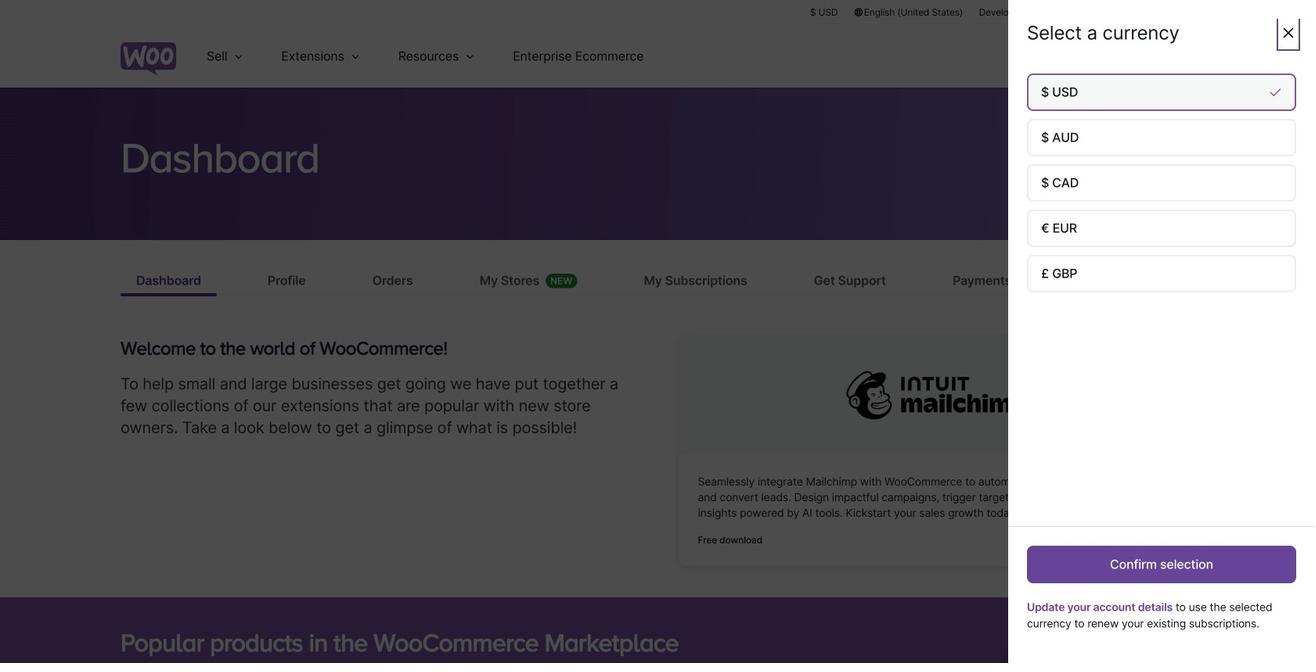 Task type: describe. For each thing, give the bounding box(es) containing it.
close selector image
[[1281, 25, 1297, 41]]

open account menu image
[[1170, 44, 1195, 69]]



Task type: locate. For each thing, give the bounding box(es) containing it.
service navigation menu element
[[1102, 31, 1195, 82]]

search image
[[1130, 44, 1155, 69]]



Task type: vqa. For each thing, say whether or not it's contained in the screenshot.
the tips
no



